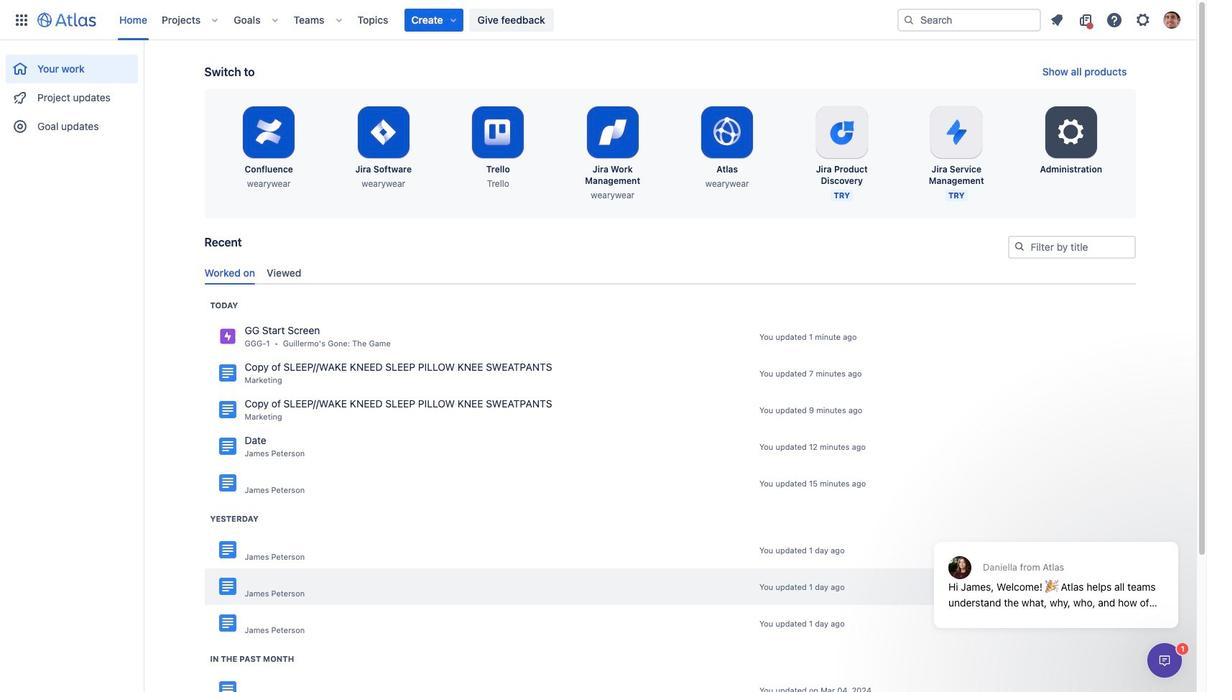 Task type: locate. For each thing, give the bounding box(es) containing it.
group
[[6, 40, 138, 145]]

2 confluence image from the top
[[219, 438, 236, 455]]

confluence image
[[219, 401, 236, 419], [219, 438, 236, 455], [219, 615, 236, 632], [219, 682, 236, 692]]

settings image
[[1135, 11, 1152, 28]]

switch to... image
[[13, 11, 30, 28]]

help image
[[1106, 11, 1124, 28]]

settings image
[[1054, 115, 1089, 150]]

heading
[[210, 300, 238, 311], [210, 513, 259, 525], [210, 653, 294, 665]]

3 confluence image from the top
[[219, 615, 236, 632]]

0 vertical spatial heading
[[210, 300, 238, 311]]

2 vertical spatial heading
[[210, 653, 294, 665]]

1 vertical spatial heading
[[210, 513, 259, 525]]

jira image
[[219, 328, 236, 345]]

confluence image
[[219, 365, 236, 382], [219, 475, 236, 492], [219, 542, 236, 559], [219, 578, 236, 595]]

1 confluence image from the top
[[219, 401, 236, 419]]

Search field
[[898, 8, 1042, 31]]

banner
[[0, 0, 1197, 40]]

tab list
[[199, 261, 1142, 285]]

search image
[[904, 14, 915, 26]]

1 confluence image from the top
[[219, 365, 236, 382]]

dialog
[[927, 507, 1186, 639], [1148, 643, 1183, 678]]

notifications image
[[1049, 11, 1066, 28]]



Task type: vqa. For each thing, say whether or not it's contained in the screenshot.
banner
yes



Task type: describe. For each thing, give the bounding box(es) containing it.
search image
[[1014, 241, 1025, 252]]

top element
[[9, 0, 898, 40]]

4 confluence image from the top
[[219, 578, 236, 595]]

account image
[[1164, 11, 1181, 28]]

1 heading from the top
[[210, 300, 238, 311]]

3 confluence image from the top
[[219, 542, 236, 559]]

0 vertical spatial dialog
[[927, 507, 1186, 639]]

1 vertical spatial dialog
[[1148, 643, 1183, 678]]

Filter by title field
[[1010, 237, 1135, 257]]

2 heading from the top
[[210, 513, 259, 525]]

4 confluence image from the top
[[219, 682, 236, 692]]

3 heading from the top
[[210, 653, 294, 665]]

2 confluence image from the top
[[219, 475, 236, 492]]



